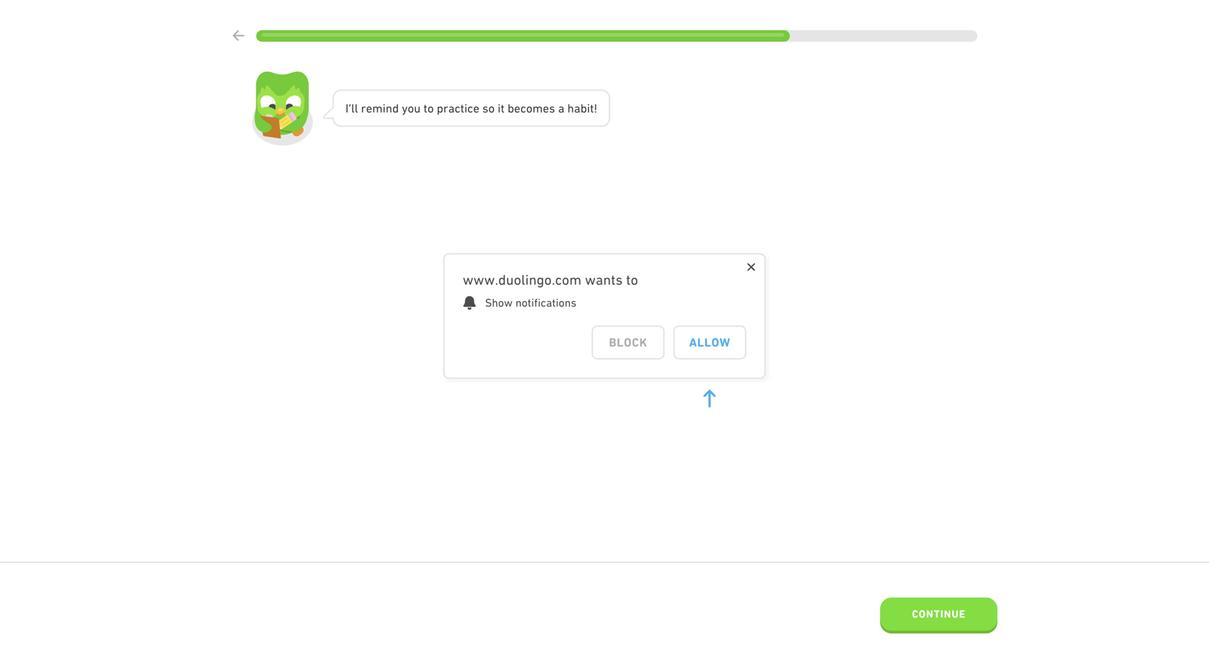 Task type: vqa. For each thing, say whether or not it's contained in the screenshot.
Check
no



Task type: describe. For each thing, give the bounding box(es) containing it.
a for c
[[448, 102, 455, 115]]

2 c from the left
[[468, 102, 473, 115]]

notifications
[[516, 297, 577, 310]]

4 o from the left
[[526, 102, 533, 115]]

h
[[568, 102, 574, 115]]

continue button
[[881, 598, 998, 634]]

1 l from the left
[[351, 102, 355, 115]]

1 i from the left
[[383, 102, 386, 115]]

1 m from the left
[[372, 102, 383, 115]]

show
[[485, 297, 513, 310]]

1 r from the left
[[361, 102, 366, 115]]

2 e from the left
[[473, 102, 480, 115]]

'
[[349, 102, 351, 115]]

1 c from the left
[[455, 102, 461, 115]]

www.duolingo.com
[[463, 272, 582, 288]]

1 o from the left
[[408, 102, 414, 115]]

2 o from the left
[[428, 102, 434, 115]]

1 s from the left
[[483, 102, 489, 115]]

s o i t
[[483, 102, 505, 115]]

3 e from the left
[[514, 102, 521, 115]]

3 a from the left
[[574, 102, 581, 115]]

i
[[346, 102, 349, 115]]

2 m from the left
[[533, 102, 543, 115]]

2 b from the left
[[581, 102, 587, 115]]

block
[[609, 336, 647, 350]]

4 e from the left
[[543, 102, 549, 115]]

d
[[392, 102, 399, 115]]

p
[[437, 102, 443, 115]]

r e m i n d
[[361, 102, 399, 115]]

b e c o m e s a h a b i t !
[[508, 102, 598, 115]]



Task type: locate. For each thing, give the bounding box(es) containing it.
i right p
[[465, 102, 468, 115]]

2 a from the left
[[558, 102, 565, 115]]

o left p
[[428, 102, 434, 115]]

b right s o i t at left
[[508, 102, 514, 115]]

show notifications
[[485, 297, 577, 310]]

1 a from the left
[[448, 102, 455, 115]]

e right i ' l l
[[366, 102, 372, 115]]

o right s o i t at left
[[526, 102, 533, 115]]

i left d
[[383, 102, 386, 115]]

www.duolingo.com wants to
[[463, 272, 638, 288]]

2 r from the left
[[443, 102, 448, 115]]

o right d
[[408, 102, 414, 115]]

progress bar
[[256, 30, 978, 42]]

m
[[372, 102, 383, 115], [533, 102, 543, 115]]

y
[[402, 102, 408, 115]]

to
[[626, 272, 638, 288]]

l right "'"
[[355, 102, 358, 115]]

2 t from the left
[[461, 102, 465, 115]]

3 o from the left
[[489, 102, 495, 115]]

2 s from the left
[[549, 102, 555, 115]]

l
[[351, 102, 355, 115], [355, 102, 358, 115]]

c right p
[[455, 102, 461, 115]]

1 horizontal spatial s
[[549, 102, 555, 115]]

a left h
[[558, 102, 565, 115]]

1 horizontal spatial b
[[581, 102, 587, 115]]

1 horizontal spatial r
[[443, 102, 448, 115]]

i left !
[[587, 102, 590, 115]]

t right u
[[424, 102, 428, 115]]

a right p
[[448, 102, 455, 115]]

allow button
[[674, 326, 747, 412]]

t left b e c o m e s a h a b i t !
[[501, 102, 505, 115]]

allow
[[689, 336, 731, 350]]

c left s o i t at left
[[468, 102, 473, 115]]

0 horizontal spatial c
[[455, 102, 461, 115]]

a for h
[[558, 102, 565, 115]]

o right y o u t o p r a c t i c e
[[489, 102, 495, 115]]

1 t from the left
[[424, 102, 428, 115]]

a left !
[[574, 102, 581, 115]]

s left h
[[549, 102, 555, 115]]

l right i
[[351, 102, 355, 115]]

3 c from the left
[[521, 102, 526, 115]]

i left b e c o m e s a h a b i t !
[[498, 102, 501, 115]]

continue
[[912, 608, 966, 621]]

1 horizontal spatial m
[[533, 102, 543, 115]]

1 horizontal spatial a
[[558, 102, 565, 115]]

s right y o u t o p r a c t i c e
[[483, 102, 489, 115]]

m left h
[[533, 102, 543, 115]]

e
[[366, 102, 372, 115], [473, 102, 480, 115], [514, 102, 521, 115], [543, 102, 549, 115]]

4 t from the left
[[590, 102, 594, 115]]

t right p
[[461, 102, 465, 115]]

2 horizontal spatial c
[[521, 102, 526, 115]]

3 i from the left
[[498, 102, 501, 115]]

e left s o i t at left
[[473, 102, 480, 115]]

t right h
[[590, 102, 594, 115]]

3 t from the left
[[501, 102, 505, 115]]

0 horizontal spatial s
[[483, 102, 489, 115]]

u
[[414, 102, 421, 115]]

a
[[448, 102, 455, 115], [558, 102, 565, 115], [574, 102, 581, 115]]

c
[[455, 102, 461, 115], [468, 102, 473, 115], [521, 102, 526, 115]]

4 i from the left
[[587, 102, 590, 115]]

0 horizontal spatial a
[[448, 102, 455, 115]]

2 i from the left
[[465, 102, 468, 115]]

e left h
[[543, 102, 549, 115]]

o
[[408, 102, 414, 115], [428, 102, 434, 115], [489, 102, 495, 115], [526, 102, 533, 115]]

c right s o i t at left
[[521, 102, 526, 115]]

2 l from the left
[[355, 102, 358, 115]]

b
[[508, 102, 514, 115], [581, 102, 587, 115]]

i
[[383, 102, 386, 115], [465, 102, 468, 115], [498, 102, 501, 115], [587, 102, 590, 115]]

0 horizontal spatial m
[[372, 102, 383, 115]]

1 b from the left
[[508, 102, 514, 115]]

2 horizontal spatial a
[[574, 102, 581, 115]]

0 horizontal spatial b
[[508, 102, 514, 115]]

n
[[386, 102, 392, 115]]

r
[[361, 102, 366, 115], [443, 102, 448, 115]]

wants
[[585, 272, 623, 288]]

1 horizontal spatial c
[[468, 102, 473, 115]]

r right u
[[443, 102, 448, 115]]

r right i ' l l
[[361, 102, 366, 115]]

i ' l l
[[346, 102, 358, 115]]

0 horizontal spatial r
[[361, 102, 366, 115]]

e right s o i t at left
[[514, 102, 521, 115]]

1 e from the left
[[366, 102, 372, 115]]

!
[[594, 102, 598, 115]]

m left n
[[372, 102, 383, 115]]

s
[[483, 102, 489, 115], [549, 102, 555, 115]]

y o u t o p r a c t i c e
[[402, 102, 480, 115]]

b left !
[[581, 102, 587, 115]]

block button
[[592, 326, 665, 360]]

t
[[424, 102, 428, 115], [461, 102, 465, 115], [501, 102, 505, 115], [590, 102, 594, 115]]



